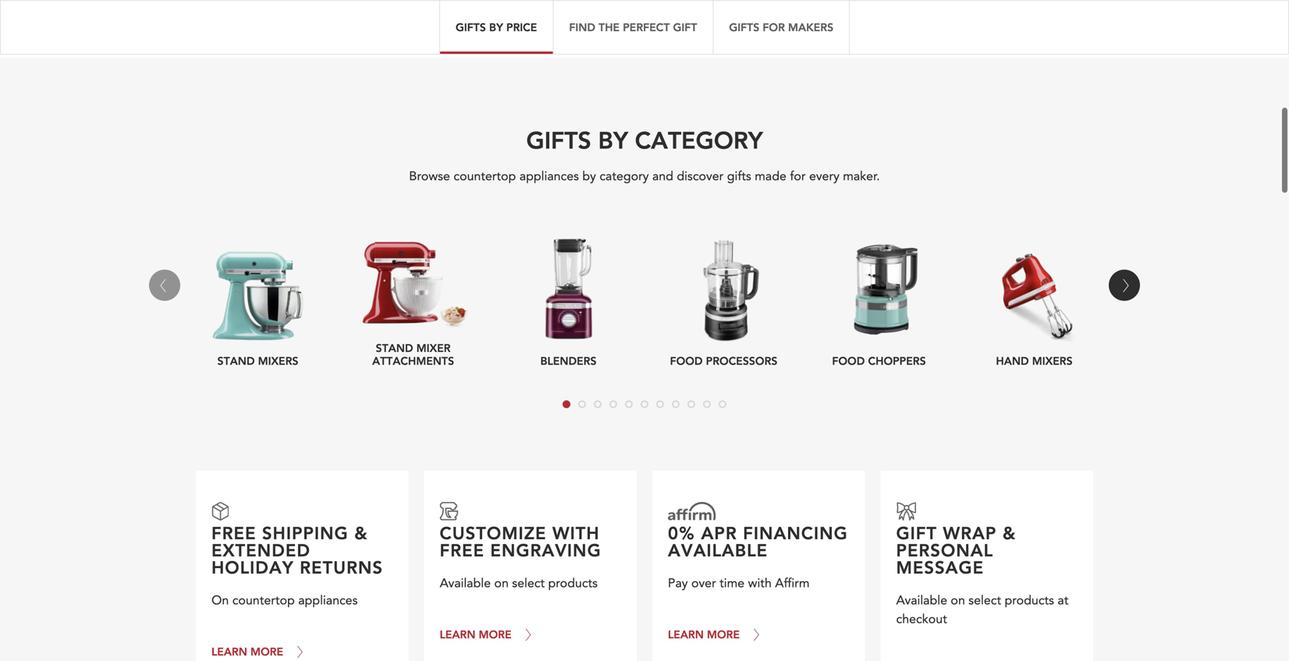 Task type: locate. For each thing, give the bounding box(es) containing it.
more down available on select products
[[479, 627, 512, 641]]

stand inside stand mixers 'link'
[[217, 354, 255, 368]]

engraving
[[490, 538, 602, 561]]

select
[[512, 575, 545, 592], [969, 592, 1001, 609]]

2 horizontal spatial gifts
[[729, 20, 760, 34]]

1 horizontal spatial free
[[440, 538, 485, 561]]

learn for customize with free engraving
[[440, 627, 476, 641]]

maker.
[[843, 168, 880, 185]]

1 horizontal spatial learn more
[[440, 627, 512, 641]]

free
[[212, 521, 256, 544], [440, 538, 485, 561]]

1 vertical spatial countertop
[[232, 592, 295, 609]]

hand mixers link
[[965, 202, 1104, 377]]

1 horizontal spatial countertop
[[454, 168, 516, 185]]

on down message
[[951, 592, 965, 609]]

learn more
[[440, 627, 512, 641], [668, 627, 740, 641], [212, 644, 283, 659]]

0 horizontal spatial gifts
[[456, 20, 486, 34]]

2 food from the left
[[832, 354, 865, 368]]

1 vertical spatial appliances
[[298, 592, 358, 609]]

2 mixers from the left
[[1032, 354, 1073, 368]]

pay over time with affirm
[[668, 575, 810, 592]]

select for personal
[[969, 592, 1001, 609]]

countertop right the browse
[[454, 168, 516, 185]]

learn more for 0% apr financing available
[[668, 627, 740, 641]]

learn more link for free shipping & extended holiday returns
[[212, 632, 309, 661]]

0 horizontal spatial learn more link
[[212, 632, 309, 661]]

makers
[[788, 20, 834, 34]]

0 horizontal spatial stand
[[217, 354, 255, 368]]

stand
[[376, 341, 413, 355], [217, 354, 255, 368]]

with
[[553, 521, 600, 544]]

free inside free shipping & extended holiday returns
[[212, 521, 256, 544]]

1 horizontal spatial stand
[[376, 341, 413, 355]]

on down customize with free engraving
[[494, 575, 509, 592]]

gifts left for
[[729, 20, 760, 34]]

appliances down returns
[[298, 592, 358, 609]]

find the perfect gift
[[569, 20, 697, 34]]

free up available on select products
[[440, 538, 485, 561]]

1 horizontal spatial mixers
[[1032, 354, 1073, 368]]

1 horizontal spatial gift
[[896, 521, 937, 544]]

checkout
[[896, 611, 947, 628]]

mixers inside 'link'
[[258, 354, 299, 368]]

1 horizontal spatial appliances
[[520, 168, 579, 185]]

0 horizontal spatial on
[[494, 575, 509, 592]]

with
[[748, 575, 772, 592]]

0 horizontal spatial mixers
[[258, 354, 299, 368]]

0 horizontal spatial by
[[489, 20, 503, 34]]

0 horizontal spatial free
[[212, 521, 256, 544]]

& inside free shipping & extended holiday returns
[[354, 521, 368, 544]]

apr
[[701, 521, 737, 544]]

0 horizontal spatial available
[[440, 575, 491, 592]]

stand mixer attachments link
[[343, 202, 483, 377]]

find the perfect gift button
[[553, 0, 713, 55]]

2 horizontal spatial learn more link
[[668, 615, 766, 654]]

shipping
[[262, 521, 349, 544]]

1 horizontal spatial food
[[832, 354, 865, 368]]

gift up message
[[896, 521, 937, 544]]

previous image
[[153, 275, 173, 295]]

1 horizontal spatial &
[[1003, 521, 1016, 544]]

by up the category
[[598, 125, 628, 155]]

more down on countertop appliances
[[251, 644, 283, 659]]

free inside customize with free engraving
[[440, 538, 485, 561]]

more
[[479, 627, 512, 641], [707, 627, 740, 641], [251, 644, 283, 659]]

more for engraving
[[479, 627, 512, 641]]

gift
[[673, 20, 697, 34], [896, 521, 937, 544]]

0 horizontal spatial &
[[354, 521, 368, 544]]

previous image
[[1117, 275, 1136, 295]]

on for engraving
[[494, 575, 509, 592]]

mixers for stand mixers
[[258, 354, 299, 368]]

pay
[[668, 575, 688, 592]]

1 food from the left
[[670, 354, 703, 368]]

returns
[[300, 556, 383, 578]]

0 horizontal spatial food
[[670, 354, 703, 368]]

select down message
[[969, 592, 1001, 609]]

learn more down the over
[[668, 627, 740, 641]]

learn more down on
[[212, 644, 283, 659]]

1 horizontal spatial gifts
[[526, 125, 591, 155]]

0 horizontal spatial learn
[[212, 644, 247, 659]]

0 horizontal spatial countertop
[[232, 592, 295, 609]]

on
[[494, 575, 509, 592], [951, 592, 965, 609]]

2 horizontal spatial more
[[707, 627, 740, 641]]

food processors
[[670, 354, 778, 368]]

0 horizontal spatial appliances
[[298, 592, 358, 609]]

learn more link
[[440, 615, 537, 654], [668, 615, 766, 654], [212, 632, 309, 661]]

over
[[691, 575, 716, 592]]

products down "engraving"
[[548, 575, 598, 592]]

1 horizontal spatial available
[[896, 592, 948, 609]]

1 vertical spatial gift
[[896, 521, 937, 544]]

0 horizontal spatial gift
[[673, 20, 697, 34]]

gifts
[[727, 168, 751, 185]]

1 & from the left
[[354, 521, 368, 544]]

countertop down holiday
[[232, 592, 295, 609]]

& right wrap
[[1003, 521, 1016, 544]]

stand for stand mixers
[[217, 354, 255, 368]]

food left processors
[[670, 354, 703, 368]]

available inside 'available on select products at checkout'
[[896, 592, 948, 609]]

countertop
[[454, 168, 516, 185], [232, 592, 295, 609]]

holiday
[[212, 556, 294, 578]]

customize
[[440, 521, 547, 544]]

stand inside stand mixer attachments
[[376, 341, 413, 355]]

gifts by category
[[526, 125, 763, 155]]

stand mixers link
[[188, 202, 328, 377]]

learn more link down the over
[[668, 615, 766, 654]]

products
[[548, 575, 598, 592], [1005, 592, 1054, 609]]

more down time
[[707, 627, 740, 641]]

& for shipping
[[354, 521, 368, 544]]

0 horizontal spatial more
[[251, 644, 283, 659]]

financing
[[743, 521, 848, 544]]

kitchenaid® stand mixer attachment. image
[[343, 213, 483, 330]]

by inside "gifts by price" button
[[489, 20, 503, 34]]

2 horizontal spatial learn more
[[668, 627, 740, 641]]

mixers for hand mixers
[[1032, 354, 1073, 368]]

1 horizontal spatial select
[[969, 592, 1001, 609]]

learn more link down available on select products
[[440, 615, 537, 654]]

learn more link down on countertop appliances
[[212, 632, 309, 661]]

appliances left the by
[[520, 168, 579, 185]]

0 vertical spatial gift
[[673, 20, 697, 34]]

select for engraving
[[512, 575, 545, 592]]

1 horizontal spatial learn more link
[[440, 615, 537, 654]]

appliances
[[520, 168, 579, 185], [298, 592, 358, 609]]

food for food choppers
[[832, 354, 865, 368]]

products for gift wrap & personal message
[[1005, 592, 1054, 609]]

& inside gift wrap & personal message
[[1003, 521, 1016, 544]]

tab list
[[188, 400, 1101, 408]]

food choppers
[[832, 354, 926, 368]]

select down "engraving"
[[512, 575, 545, 592]]

hand
[[996, 354, 1029, 368]]

learn more down available on select products
[[440, 627, 512, 641]]

1 vertical spatial by
[[598, 125, 628, 155]]

1 horizontal spatial products
[[1005, 592, 1054, 609]]

on inside 'available on select products at checkout'
[[951, 592, 965, 609]]

gift right the perfect
[[673, 20, 697, 34]]

free shipping & extended holiday returns
[[212, 521, 383, 578]]

blenders link
[[499, 202, 638, 377]]

gifts up the by
[[526, 125, 591, 155]]

0 vertical spatial by
[[489, 20, 503, 34]]

kitchenaid® blender. image
[[499, 226, 638, 343]]

0 horizontal spatial learn more
[[212, 644, 283, 659]]

2 & from the left
[[1003, 521, 1016, 544]]

food left choppers
[[832, 354, 865, 368]]

0%
[[668, 521, 695, 544]]

1 horizontal spatial learn
[[440, 627, 476, 641]]

0 vertical spatial countertop
[[454, 168, 516, 185]]

gifts for makers button
[[713, 0, 850, 55]]

0 horizontal spatial select
[[512, 575, 545, 592]]

learn
[[440, 627, 476, 641], [668, 627, 704, 641], [212, 644, 247, 659]]

1 horizontal spatial more
[[479, 627, 512, 641]]

by
[[489, 20, 503, 34], [598, 125, 628, 155]]

category
[[635, 125, 763, 155]]

2 horizontal spatial learn
[[668, 627, 704, 641]]

available
[[440, 575, 491, 592], [896, 592, 948, 609]]

kitchenaid® food processor. image
[[654, 226, 794, 343]]

0 horizontal spatial products
[[548, 575, 598, 592]]

gifts for gifts by price
[[456, 20, 486, 34]]

1 horizontal spatial by
[[598, 125, 628, 155]]

free up holiday
[[212, 521, 256, 544]]

1 horizontal spatial on
[[951, 592, 965, 609]]

mixers
[[258, 354, 299, 368], [1032, 354, 1073, 368]]

available up checkout
[[896, 592, 948, 609]]

&
[[354, 521, 368, 544], [1003, 521, 1016, 544]]

& up returns
[[354, 521, 368, 544]]

by left price
[[489, 20, 503, 34]]

extended
[[212, 538, 311, 561]]

affirm
[[775, 575, 810, 592]]

products left at in the bottom of the page
[[1005, 592, 1054, 609]]

blenders
[[540, 354, 597, 368]]

gifts
[[456, 20, 486, 34], [729, 20, 760, 34], [526, 125, 591, 155]]

0 vertical spatial appliances
[[520, 168, 579, 185]]

countertop for browse
[[454, 168, 516, 185]]

customize with free engraving
[[440, 521, 602, 561]]

1 mixers from the left
[[258, 354, 299, 368]]

available down customize
[[440, 575, 491, 592]]

products inside 'available on select products at checkout'
[[1005, 592, 1054, 609]]

select inside 'available on select products at checkout'
[[969, 592, 1001, 609]]

learn more link for 0% apr financing available
[[668, 615, 766, 654]]

hand mixers
[[996, 354, 1073, 368]]

food
[[670, 354, 703, 368], [832, 354, 865, 368]]

gifts left price
[[456, 20, 486, 34]]



Task type: describe. For each thing, give the bounding box(es) containing it.
made
[[755, 168, 787, 185]]

by for price
[[489, 20, 503, 34]]

the
[[599, 20, 620, 34]]

browse
[[409, 168, 450, 185]]

available for customize with free engraving
[[440, 575, 491, 592]]

on
[[212, 592, 229, 609]]

food choppers link
[[809, 202, 949, 377]]

learn for free shipping & extended holiday returns
[[212, 644, 247, 659]]

gifts for gifts for makers
[[729, 20, 760, 34]]

processors
[[706, 354, 778, 368]]

gifts for gifts by category
[[526, 125, 591, 155]]

& for wrap
[[1003, 521, 1016, 544]]

message
[[896, 556, 984, 578]]

category
[[600, 168, 649, 185]]

0% apr financing available
[[668, 521, 848, 561]]

learn more link for customize with free engraving
[[440, 615, 537, 654]]

find
[[569, 20, 596, 34]]

price
[[506, 20, 537, 34]]

stand mixers
[[217, 354, 299, 368]]

browse countertop appliances by category and discover gifts made for every maker.
[[409, 168, 880, 185]]

at
[[1058, 592, 1069, 609]]

and
[[652, 168, 674, 185]]

available
[[668, 538, 768, 561]]

kitchenaid® food chopper. image
[[809, 222, 949, 343]]

wrap
[[943, 521, 997, 544]]

stand for stand mixer attachments
[[376, 341, 413, 355]]

gifts by price
[[456, 20, 537, 34]]

mixer
[[417, 341, 451, 355]]

for
[[790, 168, 806, 185]]

choppers
[[868, 354, 926, 368]]

learn more for free shipping & extended holiday returns
[[212, 644, 283, 659]]

by for category
[[598, 125, 628, 155]]

food for food processors
[[670, 354, 703, 368]]

learn for 0% apr financing available
[[668, 627, 704, 641]]

kitchenaid® hand mixer. image
[[965, 226, 1104, 343]]

kitchenaid® stand mixer. image
[[188, 226, 328, 343]]

gift inside gift wrap & personal message
[[896, 521, 937, 544]]

learn more for customize with free engraving
[[440, 627, 512, 641]]

products for customize with free engraving
[[548, 575, 598, 592]]

gift wrap & personal message
[[896, 521, 1016, 578]]

for
[[763, 20, 785, 34]]

attachments
[[372, 354, 454, 368]]

available on select products at checkout
[[896, 592, 1069, 628]]

time
[[720, 575, 745, 592]]

available on select products
[[440, 575, 598, 592]]

gift inside button
[[673, 20, 697, 34]]

appliances for on
[[298, 592, 358, 609]]

stand mixer attachments
[[372, 341, 454, 368]]

available for gift wrap & personal message
[[896, 592, 948, 609]]

countertop for on
[[232, 592, 295, 609]]

perfect
[[623, 20, 670, 34]]

more for extended
[[251, 644, 283, 659]]

discover
[[677, 168, 724, 185]]

gifts for makers
[[729, 20, 834, 34]]

on for personal
[[951, 592, 965, 609]]

personal
[[896, 538, 994, 561]]

appliances for browse
[[520, 168, 579, 185]]

food processors link
[[654, 202, 794, 377]]

by
[[583, 168, 596, 185]]

on countertop appliances
[[212, 592, 358, 609]]

every
[[809, 168, 840, 185]]

gifts by price button
[[439, 0, 553, 55]]

more for available
[[707, 627, 740, 641]]



Task type: vqa. For each thing, say whether or not it's contained in the screenshot.
second options from the right
no



